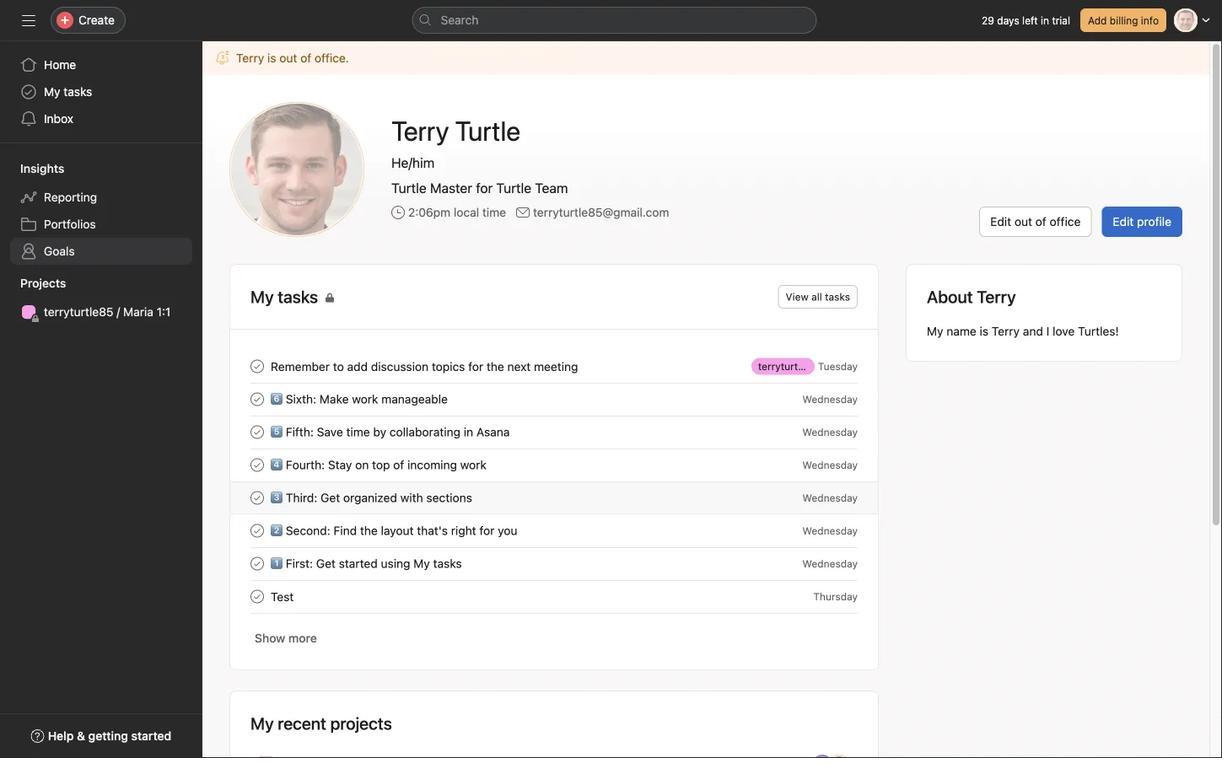 Task type: vqa. For each thing, say whether or not it's contained in the screenshot.


Task type: describe. For each thing, give the bounding box(es) containing it.
edit out of office button
[[979, 207, 1092, 237]]

2 turtle from the left
[[496, 180, 531, 196]]

turtles!
[[1078, 324, 1119, 338]]

wednesday for in
[[802, 426, 858, 438]]

1 vertical spatial terryturtle85 / maria 1:1 link
[[751, 358, 870, 375]]

1 vertical spatial /
[[822, 361, 825, 372]]

topics
[[432, 360, 465, 373]]

completed checkbox for 2️⃣
[[247, 521, 267, 541]]

find
[[334, 524, 357, 537]]

2️⃣
[[271, 524, 283, 537]]

1 horizontal spatial terryturtle85 / maria 1:1
[[758, 361, 870, 372]]

my tasks
[[251, 287, 318, 307]]

love
[[1053, 324, 1075, 338]]

hide sidebar image
[[22, 13, 35, 27]]

terry turtle
[[391, 115, 520, 147]]

1 wednesday from the top
[[802, 393, 858, 405]]

goals
[[44, 244, 75, 258]]

projects
[[20, 276, 66, 290]]

terryturtle85@gmail.com
[[533, 205, 669, 219]]

office
[[1050, 215, 1081, 229]]

profile
[[1137, 215, 1172, 229]]

portfolios
[[44, 217, 96, 231]]

home link
[[10, 51, 192, 78]]

of inside button
[[1036, 215, 1047, 229]]

first:
[[286, 556, 313, 570]]

completed image for remember
[[247, 356, 267, 377]]

tasks inside global element
[[64, 85, 92, 99]]

all
[[811, 291, 822, 303]]

and
[[1023, 324, 1043, 338]]

my name is terry and i love turtles!
[[927, 324, 1119, 338]]

1 vertical spatial for
[[468, 360, 483, 373]]

1 vertical spatial time
[[346, 425, 370, 439]]

right
[[451, 524, 476, 537]]

my recent projects
[[251, 714, 392, 733]]

add billing info button
[[1080, 8, 1167, 32]]

reporting link
[[10, 184, 192, 211]]

my tasks link
[[10, 78, 192, 105]]

5️⃣ fifth: save time by collaborating in asana
[[271, 425, 510, 439]]

completed checkbox for 6️⃣
[[247, 389, 267, 410]]

days
[[997, 14, 1020, 26]]

create
[[78, 13, 115, 27]]

completed checkbox for 5️⃣
[[247, 422, 267, 442]]

master
[[430, 180, 472, 196]]

make
[[320, 392, 349, 406]]

incoming
[[407, 458, 457, 472]]

wednesday button for incoming
[[802, 459, 858, 471]]

wednesday button for tasks
[[802, 558, 858, 570]]

4 completed checkbox from the top
[[247, 587, 267, 607]]

inbox
[[44, 112, 73, 126]]

0 horizontal spatial in
[[464, 425, 473, 439]]

terry turtle he/him
[[391, 115, 520, 171]]

office.
[[315, 51, 349, 65]]

&
[[77, 729, 85, 743]]

reporting
[[44, 190, 97, 204]]

manageable
[[381, 392, 448, 406]]

fifth:
[[286, 425, 314, 439]]

3️⃣
[[271, 491, 283, 505]]

completed image for 1️⃣
[[247, 554, 267, 574]]

3 completed image from the top
[[247, 587, 267, 607]]

edit profile button
[[1102, 207, 1183, 237]]

get for third:
[[321, 491, 340, 505]]

terryturtle85@gmail.com link
[[533, 203, 669, 222]]

tuesday button
[[818, 361, 858, 372]]

save
[[317, 425, 343, 439]]

29
[[982, 14, 994, 26]]

top
[[372, 458, 390, 472]]

started for get
[[339, 556, 378, 570]]

portfolios link
[[10, 211, 192, 238]]

third:
[[286, 491, 317, 505]]

add
[[1088, 14, 1107, 26]]

2 vertical spatial for
[[479, 524, 495, 537]]

my for my tasks
[[44, 85, 60, 99]]

getting
[[88, 729, 128, 743]]

wednesday for incoming
[[802, 459, 858, 471]]

0 horizontal spatial is
[[267, 51, 276, 65]]

my for my recent projects
[[251, 714, 274, 733]]

discussion
[[371, 360, 429, 373]]

1 vertical spatial work
[[460, 458, 487, 472]]

wednesday for tasks
[[802, 558, 858, 570]]

get for first:
[[316, 556, 336, 570]]

that's
[[417, 524, 448, 537]]

1 vertical spatial the
[[360, 524, 378, 537]]

completed checkbox for 4️⃣
[[247, 455, 267, 475]]

1 vertical spatial 1:1
[[857, 361, 870, 372]]

1 horizontal spatial of
[[393, 458, 404, 472]]

view
[[786, 291, 809, 303]]

by
[[373, 425, 386, 439]]

edit out of office
[[990, 215, 1081, 229]]

1:1 inside projects 'element'
[[157, 305, 171, 319]]

1 horizontal spatial tasks
[[433, 556, 462, 570]]

1️⃣
[[271, 556, 283, 570]]

my right using
[[414, 556, 430, 570]]

show more
[[255, 631, 317, 645]]

1 vertical spatial is
[[980, 324, 989, 338]]

team
[[535, 180, 568, 196]]

completed image for 5️⃣
[[247, 422, 267, 442]]

1 horizontal spatial the
[[487, 360, 504, 373]]

edit for edit profile
[[1113, 215, 1134, 229]]

completed checkbox for 3️⃣
[[247, 488, 267, 508]]

6️⃣ sixth: make work manageable
[[271, 392, 448, 406]]

my for my name is terry and i love turtles!
[[927, 324, 943, 338]]

started for getting
[[131, 729, 171, 743]]

4️⃣
[[271, 458, 283, 472]]

meeting
[[534, 360, 578, 373]]



Task type: locate. For each thing, give the bounding box(es) containing it.
time left by
[[346, 425, 370, 439]]

turtle left the team
[[496, 180, 531, 196]]

1 horizontal spatial maria
[[828, 361, 854, 372]]

thursday
[[813, 591, 858, 603]]

4 completed checkbox from the top
[[247, 554, 267, 574]]

out left office
[[1015, 215, 1032, 229]]

help
[[48, 729, 74, 743]]

Completed checkbox
[[247, 356, 267, 377], [247, 422, 267, 442], [247, 488, 267, 508], [247, 554, 267, 574]]

sections
[[426, 491, 472, 505]]

3 wednesday button from the top
[[802, 459, 858, 471]]

maria inside projects 'element'
[[123, 305, 153, 319]]

1 horizontal spatial started
[[339, 556, 378, 570]]

maria down goals link
[[123, 305, 153, 319]]

projects button
[[0, 273, 66, 294]]

completed checkbox left 1️⃣
[[247, 554, 267, 574]]

name
[[947, 324, 977, 338]]

show more button
[[251, 623, 321, 654]]

2️⃣ second: find the layout that's right for you
[[271, 524, 517, 537]]

terryturtle85 / maria 1:1 link inside projects 'element'
[[10, 299, 192, 326]]

search list box
[[412, 7, 817, 34]]

2 completed image from the top
[[247, 554, 267, 574]]

completed checkbox for remember
[[247, 356, 267, 377]]

completed image left test
[[247, 587, 267, 607]]

terry
[[236, 51, 264, 65], [992, 324, 1020, 338]]

1 completed image from the top
[[247, 389, 267, 410]]

test
[[271, 590, 294, 604]]

wednesday for right
[[802, 525, 858, 537]]

0 vertical spatial /
[[117, 305, 120, 319]]

0 vertical spatial out
[[279, 51, 297, 65]]

4 wednesday from the top
[[802, 492, 858, 504]]

0 horizontal spatial terryturtle85 / maria 1:1 link
[[10, 299, 192, 326]]

2 completed checkbox from the top
[[247, 455, 267, 475]]

1 horizontal spatial terryturtle85 / maria 1:1 link
[[751, 358, 870, 375]]

1 vertical spatial terryturtle85 / maria 1:1
[[758, 361, 870, 372]]

1 horizontal spatial time
[[482, 205, 506, 219]]

for right topics
[[468, 360, 483, 373]]

/ inside projects 'element'
[[117, 305, 120, 319]]

0 vertical spatial get
[[321, 491, 340, 505]]

insights button
[[0, 160, 64, 177]]

terryturtle85 inside projects 'element'
[[44, 305, 113, 319]]

time
[[482, 205, 506, 219], [346, 425, 370, 439]]

completed image left remember in the top left of the page
[[247, 356, 267, 377]]

1 horizontal spatial work
[[460, 458, 487, 472]]

1 completed checkbox from the top
[[247, 389, 267, 410]]

out left office.
[[279, 51, 297, 65]]

terryturtle85 / maria 1:1 down goals link
[[44, 305, 171, 319]]

started down find
[[339, 556, 378, 570]]

my inside global element
[[44, 85, 60, 99]]

1 horizontal spatial edit
[[1113, 215, 1134, 229]]

completed checkbox left remember in the top left of the page
[[247, 356, 267, 377]]

thursday button
[[813, 591, 858, 603]]

my tasks
[[44, 85, 92, 99]]

completed checkbox left 4️⃣
[[247, 455, 267, 475]]

edit for edit out of office
[[990, 215, 1011, 229]]

completed checkbox left 2️⃣ in the left bottom of the page
[[247, 521, 267, 541]]

turtle down he/him on the left top of the page
[[391, 180, 427, 196]]

fourth:
[[286, 458, 325, 472]]

about terry
[[927, 287, 1016, 307]]

insights
[[20, 162, 64, 175]]

is right name
[[980, 324, 989, 338]]

work right make
[[352, 392, 378, 406]]

help & getting started
[[48, 729, 171, 743]]

tasks right "all"
[[825, 291, 850, 303]]

edit
[[990, 215, 1011, 229], [1113, 215, 1134, 229]]

started right getting in the left of the page
[[131, 729, 171, 743]]

terry left and
[[992, 324, 1020, 338]]

remember to add discussion topics for the next meeting
[[271, 360, 578, 373]]

/ down the view all tasks button
[[822, 361, 825, 372]]

recent projects
[[278, 714, 392, 733]]

info
[[1141, 14, 1159, 26]]

2 wednesday from the top
[[802, 426, 858, 438]]

out inside button
[[1015, 215, 1032, 229]]

1 vertical spatial started
[[131, 729, 171, 743]]

help & getting started button
[[20, 721, 182, 752]]

4️⃣ fourth: stay on top of incoming work
[[271, 458, 487, 472]]

1 vertical spatial out
[[1015, 215, 1032, 229]]

6 wednesday from the top
[[802, 558, 858, 570]]

terryturtle85 / maria 1:1 link down "all"
[[751, 358, 870, 375]]

0 horizontal spatial of
[[300, 51, 311, 65]]

edit profile
[[1113, 215, 1172, 229]]

home
[[44, 58, 76, 72]]

billing
[[1110, 14, 1138, 26]]

local
[[454, 205, 479, 219]]

0 horizontal spatial terryturtle85 / maria 1:1
[[44, 305, 171, 319]]

edit inside button
[[990, 215, 1011, 229]]

tuesday
[[818, 361, 858, 372]]

time right local
[[482, 205, 506, 219]]

completed image left 1️⃣
[[247, 554, 267, 574]]

4 wednesday button from the top
[[802, 492, 858, 504]]

0 vertical spatial is
[[267, 51, 276, 65]]

turtle master for turtle team
[[391, 180, 568, 196]]

the left next
[[487, 360, 504, 373]]

1 vertical spatial of
[[1036, 215, 1047, 229]]

create button
[[51, 7, 126, 34]]

2 wednesday button from the top
[[802, 426, 858, 438]]

completed image for 3️⃣
[[247, 488, 267, 508]]

layout
[[381, 524, 414, 537]]

more
[[288, 631, 317, 645]]

terryturtle85 down view at top
[[758, 361, 819, 372]]

1 vertical spatial get
[[316, 556, 336, 570]]

in right the left
[[1041, 14, 1049, 26]]

3️⃣ third: get organized with sections
[[271, 491, 472, 505]]

projects element
[[0, 268, 202, 329]]

tasks inside button
[[825, 291, 850, 303]]

terry left office.
[[236, 51, 264, 65]]

for left the you
[[479, 524, 495, 537]]

0 horizontal spatial time
[[346, 425, 370, 439]]

of right top
[[393, 458, 404, 472]]

2 completed checkbox from the top
[[247, 422, 267, 442]]

of
[[300, 51, 311, 65], [1036, 215, 1047, 229], [393, 458, 404, 472]]

maria
[[123, 305, 153, 319], [828, 361, 854, 372]]

asana
[[476, 425, 510, 439]]

2:06pm
[[408, 205, 451, 219]]

0 horizontal spatial /
[[117, 305, 120, 319]]

Completed checkbox
[[247, 389, 267, 410], [247, 455, 267, 475], [247, 521, 267, 541], [247, 587, 267, 607]]

0 horizontal spatial terryturtle85
[[44, 305, 113, 319]]

add billing info
[[1088, 14, 1159, 26]]

of left office
[[1036, 215, 1047, 229]]

sixth:
[[286, 392, 316, 406]]

0 vertical spatial terryturtle85 / maria 1:1 link
[[10, 299, 192, 326]]

1 completed image from the top
[[247, 356, 267, 377]]

wednesday button for right
[[802, 525, 858, 537]]

1 horizontal spatial in
[[1041, 14, 1049, 26]]

0 horizontal spatial tasks
[[64, 85, 92, 99]]

organized
[[343, 491, 397, 505]]

1 vertical spatial terryturtle85
[[758, 361, 819, 372]]

3 completed checkbox from the top
[[247, 488, 267, 508]]

5 wednesday button from the top
[[802, 525, 858, 537]]

terryturtle85 down projects
[[44, 305, 113, 319]]

collaborating
[[390, 425, 461, 439]]

1 vertical spatial completed image
[[247, 554, 267, 574]]

trial
[[1052, 14, 1070, 26]]

0 horizontal spatial edit
[[990, 215, 1011, 229]]

2 vertical spatial of
[[393, 458, 404, 472]]

tasks
[[64, 85, 92, 99], [825, 291, 850, 303], [433, 556, 462, 570]]

in
[[1041, 14, 1049, 26], [464, 425, 473, 439]]

remember
[[271, 360, 330, 373]]

get right third:
[[321, 491, 340, 505]]

0 vertical spatial of
[[300, 51, 311, 65]]

3 completed image from the top
[[247, 455, 267, 475]]

using
[[381, 556, 410, 570]]

1 horizontal spatial 1:1
[[857, 361, 870, 372]]

0 horizontal spatial started
[[131, 729, 171, 743]]

completed image left 4️⃣
[[247, 455, 267, 475]]

completed image for 2️⃣
[[247, 521, 267, 541]]

you
[[498, 524, 517, 537]]

search button
[[412, 7, 817, 34]]

maria down the view all tasks button
[[828, 361, 854, 372]]

3 wednesday from the top
[[802, 459, 858, 471]]

1 horizontal spatial terry
[[992, 324, 1020, 338]]

view all tasks button
[[778, 285, 858, 309]]

is left office.
[[267, 51, 276, 65]]

wednesday button for in
[[802, 426, 858, 438]]

search
[[441, 13, 479, 27]]

tasks down home
[[64, 85, 92, 99]]

0 vertical spatial the
[[487, 360, 504, 373]]

edit left office
[[990, 215, 1011, 229]]

the
[[487, 360, 504, 373], [360, 524, 378, 537]]

1 horizontal spatial out
[[1015, 215, 1032, 229]]

terryturtle85 / maria 1:1 inside projects 'element'
[[44, 305, 171, 319]]

1 vertical spatial tasks
[[825, 291, 850, 303]]

completed image
[[247, 389, 267, 410], [247, 554, 267, 574], [247, 587, 267, 607]]

get right first: at the bottom
[[316, 556, 336, 570]]

started inside 'dropdown button'
[[131, 729, 171, 743]]

completed image
[[247, 356, 267, 377], [247, 422, 267, 442], [247, 455, 267, 475], [247, 488, 267, 508], [247, 521, 267, 541]]

second:
[[286, 524, 330, 537]]

0 vertical spatial terry
[[236, 51, 264, 65]]

1 horizontal spatial /
[[822, 361, 825, 372]]

wednesday
[[802, 393, 858, 405], [802, 426, 858, 438], [802, 459, 858, 471], [802, 492, 858, 504], [802, 525, 858, 537], [802, 558, 858, 570]]

completed image left 5️⃣ in the bottom left of the page
[[247, 422, 267, 442]]

work
[[352, 392, 378, 406], [460, 458, 487, 472]]

6 wednesday button from the top
[[802, 558, 858, 570]]

29 days left in trial
[[982, 14, 1070, 26]]

completed checkbox left 6️⃣
[[247, 389, 267, 410]]

4 completed image from the top
[[247, 488, 267, 508]]

0 vertical spatial time
[[482, 205, 506, 219]]

completed image left 3️⃣ at bottom
[[247, 488, 267, 508]]

1 turtle from the left
[[391, 180, 427, 196]]

0 vertical spatial for
[[476, 180, 493, 196]]

completed image for 4️⃣
[[247, 455, 267, 475]]

5 completed image from the top
[[247, 521, 267, 541]]

0 vertical spatial completed image
[[247, 389, 267, 410]]

completed image left 2️⃣ in the left bottom of the page
[[247, 521, 267, 541]]

goals link
[[10, 238, 192, 265]]

5 wednesday from the top
[[802, 525, 858, 537]]

/ down goals link
[[117, 305, 120, 319]]

0 horizontal spatial out
[[279, 51, 297, 65]]

completed checkbox left 5️⃣ in the bottom left of the page
[[247, 422, 267, 442]]

0 vertical spatial terryturtle85 / maria 1:1
[[44, 305, 171, 319]]

1 vertical spatial maria
[[828, 361, 854, 372]]

2 vertical spatial completed image
[[247, 587, 267, 607]]

for up local
[[476, 180, 493, 196]]

he/him
[[391, 155, 435, 171]]

get
[[321, 491, 340, 505], [316, 556, 336, 570]]

stay
[[328, 458, 352, 472]]

1 vertical spatial in
[[464, 425, 473, 439]]

0 vertical spatial 1:1
[[157, 305, 171, 319]]

edit left profile at the right of the page
[[1113, 215, 1134, 229]]

inbox link
[[10, 105, 192, 132]]

completed checkbox left test
[[247, 587, 267, 607]]

3 completed checkbox from the top
[[247, 521, 267, 541]]

2 horizontal spatial tasks
[[825, 291, 850, 303]]

my left name
[[927, 324, 943, 338]]

1 completed checkbox from the top
[[247, 356, 267, 377]]

turtle
[[391, 180, 427, 196], [496, 180, 531, 196]]

terryturtle85 / maria 1:1 down "all"
[[758, 361, 870, 372]]

5️⃣
[[271, 425, 283, 439]]

started
[[339, 556, 378, 570], [131, 729, 171, 743]]

0 horizontal spatial the
[[360, 524, 378, 537]]

of left office.
[[300, 51, 311, 65]]

terryturtle85 / maria 1:1 link down goals link
[[10, 299, 192, 326]]

2 vertical spatial tasks
[[433, 556, 462, 570]]

completed checkbox for 1️⃣
[[247, 554, 267, 574]]

insights element
[[0, 154, 202, 268]]

to
[[333, 360, 344, 373]]

0 vertical spatial started
[[339, 556, 378, 570]]

show
[[255, 631, 285, 645]]

in left asana
[[464, 425, 473, 439]]

0 vertical spatial work
[[352, 392, 378, 406]]

my left recent projects
[[251, 714, 274, 733]]

1 wednesday button from the top
[[802, 393, 858, 405]]

my
[[44, 85, 60, 99], [927, 324, 943, 338], [414, 556, 430, 570], [251, 714, 274, 733]]

completed image for 6️⃣
[[247, 389, 267, 410]]

2 edit from the left
[[1113, 215, 1134, 229]]

edit inside button
[[1113, 215, 1134, 229]]

0 vertical spatial in
[[1041, 14, 1049, 26]]

global element
[[0, 41, 202, 143]]

with
[[400, 491, 423, 505]]

2 horizontal spatial of
[[1036, 215, 1047, 229]]

completed image left 6️⃣
[[247, 389, 267, 410]]

0 vertical spatial tasks
[[64, 85, 92, 99]]

work down asana
[[460, 458, 487, 472]]

0 horizontal spatial work
[[352, 392, 378, 406]]

left
[[1022, 14, 1038, 26]]

1 edit from the left
[[990, 215, 1011, 229]]

1 vertical spatial terry
[[992, 324, 1020, 338]]

0 vertical spatial terryturtle85
[[44, 305, 113, 319]]

2:06pm local time
[[408, 205, 506, 219]]

0 horizontal spatial turtle
[[391, 180, 427, 196]]

1 horizontal spatial terryturtle85
[[758, 361, 819, 372]]

2 completed image from the top
[[247, 422, 267, 442]]

0 horizontal spatial 1:1
[[157, 305, 171, 319]]

the right find
[[360, 524, 378, 537]]

0 horizontal spatial maria
[[123, 305, 153, 319]]

1 horizontal spatial turtle
[[496, 180, 531, 196]]

0 horizontal spatial terry
[[236, 51, 264, 65]]

tt
[[269, 142, 325, 197]]

view all tasks
[[786, 291, 850, 303]]

1 horizontal spatial is
[[980, 324, 989, 338]]

completed checkbox left 3️⃣ at bottom
[[247, 488, 267, 508]]

tasks down that's
[[433, 556, 462, 570]]

0 vertical spatial maria
[[123, 305, 153, 319]]

is
[[267, 51, 276, 65], [980, 324, 989, 338]]

1️⃣ first: get started using my tasks
[[271, 556, 462, 570]]

my up inbox
[[44, 85, 60, 99]]



